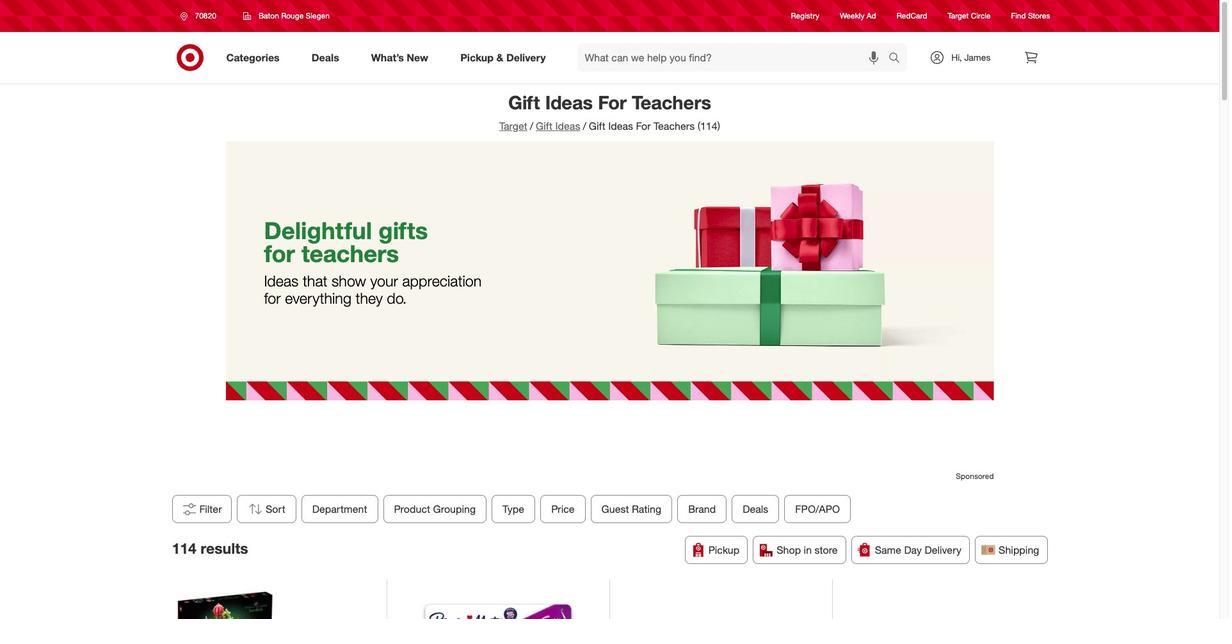 Task type: describe. For each thing, give the bounding box(es) containing it.
70820
[[195, 11, 216, 20]]

type button
[[492, 495, 535, 524]]

teachers
[[302, 240, 399, 268]]

0 vertical spatial teachers
[[632, 91, 712, 114]]

target circle link
[[948, 11, 991, 21]]

&
[[497, 51, 504, 64]]

categories
[[226, 51, 280, 64]]

gift up target link
[[508, 91, 540, 114]]

redcard
[[897, 11, 928, 21]]

shop
[[777, 544, 801, 557]]

gift right gift ideas link
[[589, 120, 606, 133]]

grouping
[[433, 503, 476, 516]]

deals button
[[732, 495, 779, 524]]

hi,
[[952, 52, 962, 63]]

do.
[[387, 289, 407, 308]]

target circle
[[948, 11, 991, 21]]

results
[[201, 540, 248, 558]]

they
[[356, 289, 383, 308]]

gift right target link
[[536, 120, 553, 133]]

registry link
[[791, 11, 820, 21]]

department
[[312, 503, 367, 516]]

everything
[[285, 289, 352, 308]]

weekly
[[840, 11, 865, 21]]

deals for deals button on the right
[[743, 503, 768, 516]]

2 / from the left
[[583, 120, 586, 133]]

guest rating
[[601, 503, 661, 516]]

weekly ad
[[840, 11, 876, 21]]

0 vertical spatial for
[[598, 91, 627, 114]]

sort
[[266, 503, 285, 516]]

pickup for pickup & delivery
[[461, 51, 494, 64]]

1 vertical spatial for
[[636, 120, 651, 133]]

type
[[503, 503, 524, 516]]

pickup & delivery link
[[450, 44, 562, 72]]

product grouping
[[394, 503, 476, 516]]

What can we help you find? suggestions appear below search field
[[577, 44, 892, 72]]

day
[[905, 544, 922, 557]]

appreciation
[[402, 272, 482, 291]]

siegen
[[306, 11, 330, 20]]

in
[[804, 544, 812, 557]]

search
[[883, 52, 914, 65]]

fpo/apo button
[[784, 495, 851, 524]]

what's new link
[[360, 44, 445, 72]]

gift ideas for teachers target / gift ideas / gift ideas for teachers (114)
[[500, 91, 720, 133]]

your
[[370, 272, 398, 291]]

weekly ad link
[[840, 11, 876, 21]]

circle
[[971, 11, 991, 21]]

brand button
[[677, 495, 727, 524]]

hi, james
[[952, 52, 991, 63]]

search button
[[883, 44, 914, 74]]

what's
[[371, 51, 404, 64]]

categories link
[[215, 44, 296, 72]]

find
[[1012, 11, 1026, 21]]

gifts
[[379, 216, 428, 245]]

filter
[[199, 503, 222, 516]]

same day delivery button
[[852, 536, 970, 565]]

show
[[332, 272, 366, 291]]

baton rouge siegen
[[259, 11, 330, 20]]

pickup for pickup
[[709, 544, 740, 557]]

114 results
[[172, 540, 248, 558]]

target inside gift ideas for teachers target / gift ideas / gift ideas for teachers (114)
[[500, 120, 528, 133]]

ideas right target link
[[556, 120, 580, 133]]

baton
[[259, 11, 279, 20]]

1 for from the top
[[264, 240, 295, 268]]



Task type: locate. For each thing, give the bounding box(es) containing it.
1 vertical spatial pickup
[[709, 544, 740, 557]]

pickup left &
[[461, 51, 494, 64]]

paper mate flair 24pk felt pens 0.7mm medium tip multicolored image
[[400, 592, 597, 620], [400, 592, 597, 620]]

1 horizontal spatial /
[[583, 120, 586, 133]]

deals inside button
[[743, 503, 768, 516]]

find stores
[[1012, 11, 1051, 21]]

ideas right gift ideas link
[[608, 120, 633, 133]]

price
[[551, 503, 575, 516]]

for
[[598, 91, 627, 114], [636, 120, 651, 133]]

gift
[[508, 91, 540, 114], [536, 120, 553, 133], [589, 120, 606, 133]]

new
[[407, 51, 429, 64]]

1 horizontal spatial delivery
[[925, 544, 962, 557]]

0 horizontal spatial pickup
[[461, 51, 494, 64]]

shop in store
[[777, 544, 838, 557]]

0 vertical spatial deals
[[312, 51, 339, 64]]

0 horizontal spatial /
[[530, 120, 534, 133]]

find stores link
[[1012, 11, 1051, 21]]

brand
[[688, 503, 716, 516]]

target inside "link"
[[948, 11, 969, 21]]

target left circle
[[948, 11, 969, 21]]

ideas up gift ideas link
[[545, 91, 593, 114]]

114
[[172, 540, 197, 558]]

teachers up (114)
[[632, 91, 712, 114]]

sort button
[[237, 495, 296, 524]]

ideas inside delightful gifts for teachers ideas that show your appreciation for everything they do.
[[264, 272, 299, 291]]

delivery right &
[[506, 51, 546, 64]]

1 horizontal spatial deals
[[743, 503, 768, 516]]

price button
[[540, 495, 585, 524]]

pickup inside pickup button
[[709, 544, 740, 557]]

shipping button
[[975, 536, 1048, 565]]

james
[[965, 52, 991, 63]]

for left everything
[[264, 289, 281, 308]]

target link
[[500, 120, 528, 133]]

pickup inside pickup & delivery "link"
[[461, 51, 494, 64]]

pickup down "brand" on the right bottom of page
[[709, 544, 740, 557]]

teachers
[[632, 91, 712, 114], [654, 120, 695, 133]]

deals inside "link"
[[312, 51, 339, 64]]

baton rouge siegen button
[[235, 4, 338, 28]]

0 horizontal spatial for
[[598, 91, 627, 114]]

(114)
[[698, 120, 720, 133]]

ad
[[867, 11, 876, 21]]

what's new
[[371, 51, 429, 64]]

1 horizontal spatial pickup
[[709, 544, 740, 557]]

delivery for pickup & delivery
[[506, 51, 546, 64]]

1 vertical spatial for
[[264, 289, 281, 308]]

deals
[[312, 51, 339, 64], [743, 503, 768, 516]]

2 for from the top
[[264, 289, 281, 308]]

registry
[[791, 11, 820, 21]]

1 vertical spatial target
[[500, 120, 528, 133]]

for up everything
[[264, 240, 295, 268]]

0 horizontal spatial deals
[[312, 51, 339, 64]]

target left gift ideas link
[[500, 120, 528, 133]]

guest
[[601, 503, 629, 516]]

0 vertical spatial pickup
[[461, 51, 494, 64]]

delivery for same day delivery
[[925, 544, 962, 557]]

0 vertical spatial for
[[264, 240, 295, 268]]

product
[[394, 503, 430, 516]]

1 / from the left
[[530, 120, 534, 133]]

rating
[[632, 503, 661, 516]]

delightful gifts for teachers ideas that show your appreciation for everything they do.
[[264, 216, 482, 308]]

pickup & delivery
[[461, 51, 546, 64]]

product grouping button
[[383, 495, 487, 524]]

department button
[[301, 495, 378, 524]]

delivery
[[506, 51, 546, 64], [925, 544, 962, 557]]

1 horizontal spatial target
[[948, 11, 969, 21]]

rouge
[[281, 11, 304, 20]]

1 vertical spatial deals
[[743, 503, 768, 516]]

delightful
[[264, 216, 372, 245]]

delivery inside button
[[925, 544, 962, 557]]

store
[[815, 544, 838, 557]]

0 vertical spatial delivery
[[506, 51, 546, 64]]

delivery inside "link"
[[506, 51, 546, 64]]

fpo/apo
[[795, 503, 840, 516]]

teachers left (114)
[[654, 120, 695, 133]]

filter button
[[172, 495, 232, 524]]

deals right "brand" on the right bottom of page
[[743, 503, 768, 516]]

redcard link
[[897, 11, 928, 21]]

deals for deals "link"
[[312, 51, 339, 64]]

70820 button
[[172, 4, 230, 28]]

/ right gift ideas link
[[583, 120, 586, 133]]

same day delivery
[[875, 544, 962, 557]]

pickup button
[[685, 536, 748, 565]]

0 horizontal spatial target
[[500, 120, 528, 133]]

1 vertical spatial delivery
[[925, 544, 962, 557]]

0 horizontal spatial delivery
[[506, 51, 546, 64]]

deals down 'siegen'
[[312, 51, 339, 64]]

/ right target link
[[530, 120, 534, 133]]

1 horizontal spatial for
[[636, 120, 651, 133]]

sponsored
[[956, 472, 994, 482]]

for
[[264, 240, 295, 268], [264, 289, 281, 308]]

that
[[303, 272, 328, 291]]

guest rating button
[[591, 495, 672, 524]]

ideas
[[545, 91, 593, 114], [556, 120, 580, 133], [608, 120, 633, 133], [264, 272, 299, 291]]

ideas left the that on the top of page
[[264, 272, 299, 291]]

gift ideas link
[[536, 120, 580, 133]]

0 vertical spatial target
[[948, 11, 969, 21]]

1 vertical spatial teachers
[[654, 120, 695, 133]]

deals link
[[301, 44, 355, 72]]

stores
[[1028, 11, 1051, 21]]

lego icons succulents plants and flowers home décor 10309 image
[[177, 592, 374, 620], [177, 592, 374, 620]]

/
[[530, 120, 534, 133], [583, 120, 586, 133]]

shop in store button
[[753, 536, 846, 565]]

shipping
[[999, 544, 1040, 557]]

same
[[875, 544, 902, 557]]

pickup
[[461, 51, 494, 64], [709, 544, 740, 557]]

delivery right day
[[925, 544, 962, 557]]

target
[[948, 11, 969, 21], [500, 120, 528, 133]]



Task type: vqa. For each thing, say whether or not it's contained in the screenshot.
2PK
no



